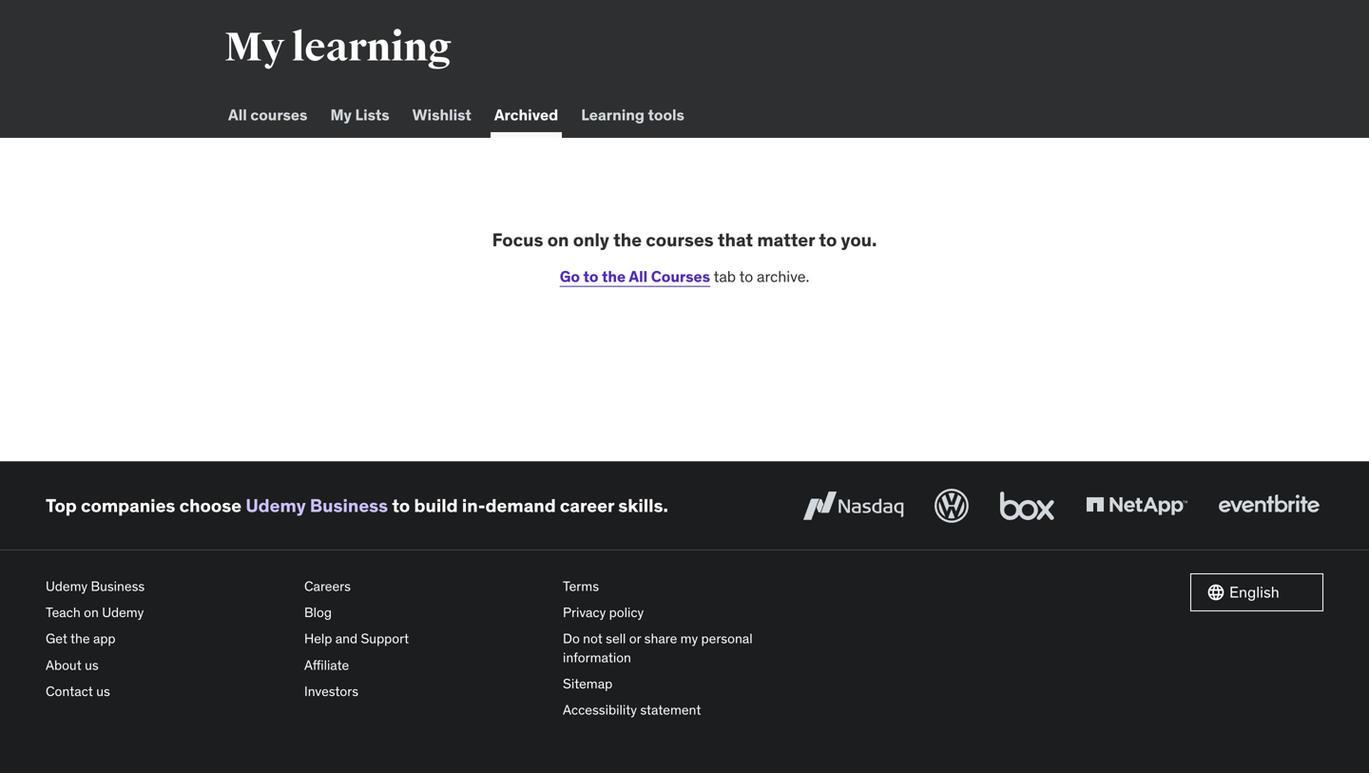 Task type: locate. For each thing, give the bounding box(es) containing it.
my for my lists
[[330, 105, 352, 124]]

the down only
[[602, 267, 626, 286]]

udemy up the teach
[[46, 578, 88, 595]]

1 vertical spatial courses
[[646, 228, 714, 251]]

us
[[85, 656, 99, 673], [96, 683, 110, 700]]

0 vertical spatial udemy
[[246, 494, 306, 517]]

archived
[[494, 105, 558, 124]]

my up "all courses"
[[224, 23, 284, 72]]

statement
[[640, 701, 701, 718]]

business up careers
[[310, 494, 388, 517]]

udemy up app
[[102, 604, 144, 621]]

to left you.
[[819, 228, 837, 251]]

udemy business teach on udemy get the app about us contact us
[[46, 578, 145, 700]]

0 vertical spatial all
[[228, 105, 247, 124]]

us right the about
[[85, 656, 99, 673]]

1 vertical spatial the
[[602, 267, 626, 286]]

all courses link
[[224, 92, 311, 138]]

my lists link
[[327, 92, 393, 138]]

0 vertical spatial the
[[613, 228, 642, 251]]

on inside udemy business teach on udemy get the app about us contact us
[[84, 604, 99, 621]]

investors
[[304, 683, 358, 700]]

2 vertical spatial udemy
[[102, 604, 144, 621]]

sitemap link
[[563, 671, 806, 697]]

1 vertical spatial udemy
[[46, 578, 88, 595]]

my inside my lists link
[[330, 105, 352, 124]]

business
[[310, 494, 388, 517], [91, 578, 145, 595]]

on right the teach
[[84, 604, 99, 621]]

get the app link
[[46, 626, 289, 652]]

learning
[[292, 23, 451, 72]]

udemy business link up careers
[[246, 494, 388, 517]]

about us link
[[46, 652, 289, 678]]

to right tab
[[739, 267, 753, 286]]

1 vertical spatial all
[[629, 267, 648, 286]]

to right the go
[[583, 267, 598, 286]]

go to the all courses tab to archive.
[[560, 267, 809, 286]]

udemy
[[246, 494, 306, 517], [46, 578, 88, 595], [102, 604, 144, 621]]

do
[[563, 630, 580, 647]]

box image
[[996, 485, 1059, 527]]

privacy
[[563, 604, 606, 621]]

netapp image
[[1082, 485, 1191, 527]]

my learning
[[224, 23, 451, 72]]

my for my learning
[[224, 23, 284, 72]]

help
[[304, 630, 332, 647]]

1 horizontal spatial courses
[[646, 228, 714, 251]]

careers link
[[304, 573, 548, 600]]

go
[[560, 267, 580, 286]]

english
[[1229, 582, 1280, 602]]

0 horizontal spatial on
[[84, 604, 99, 621]]

2 vertical spatial the
[[70, 630, 90, 647]]

0 vertical spatial on
[[547, 228, 569, 251]]

all courses
[[228, 105, 308, 124]]

1 horizontal spatial business
[[310, 494, 388, 517]]

1 vertical spatial on
[[84, 604, 99, 621]]

1 vertical spatial us
[[96, 683, 110, 700]]

courses up 'courses'
[[646, 228, 714, 251]]

1 horizontal spatial udemy
[[102, 604, 144, 621]]

teach on udemy link
[[46, 600, 289, 626]]

0 vertical spatial my
[[224, 23, 284, 72]]

0 horizontal spatial courses
[[250, 105, 308, 124]]

1 vertical spatial business
[[91, 578, 145, 595]]

matter
[[757, 228, 815, 251]]

or
[[629, 630, 641, 647]]

the
[[613, 228, 642, 251], [602, 267, 626, 286], [70, 630, 90, 647]]

udemy business link
[[246, 494, 388, 517], [46, 573, 289, 600]]

courses left the my lists at the left of page
[[250, 105, 308, 124]]

1 vertical spatial my
[[330, 105, 352, 124]]

lists
[[355, 105, 390, 124]]

to
[[819, 228, 837, 251], [583, 267, 598, 286], [739, 267, 753, 286], [392, 494, 410, 517]]

0 vertical spatial us
[[85, 656, 99, 673]]

the right get
[[70, 630, 90, 647]]

0 horizontal spatial business
[[91, 578, 145, 595]]

companies
[[81, 494, 175, 517]]

on
[[547, 228, 569, 251], [84, 604, 99, 621]]

about
[[46, 656, 82, 673]]

get
[[46, 630, 67, 647]]

the right only
[[613, 228, 642, 251]]

udemy business link up get the app link
[[46, 573, 289, 600]]

sell
[[606, 630, 626, 647]]

blog
[[304, 604, 332, 621]]

0 horizontal spatial all
[[228, 105, 247, 124]]

courses
[[250, 105, 308, 124], [646, 228, 714, 251]]

build
[[414, 494, 458, 517]]

all
[[228, 105, 247, 124], [629, 267, 648, 286]]

investors link
[[304, 678, 548, 705]]

share
[[644, 630, 677, 647]]

archived link
[[490, 92, 562, 138]]

udemy right choose
[[246, 494, 306, 517]]

0 horizontal spatial my
[[224, 23, 284, 72]]

my left lists
[[330, 105, 352, 124]]

business up app
[[91, 578, 145, 595]]

on left only
[[547, 228, 569, 251]]

blog link
[[304, 600, 548, 626]]

focus
[[492, 228, 543, 251]]

my
[[224, 23, 284, 72], [330, 105, 352, 124]]

courses
[[651, 267, 710, 286]]

the inside udemy business teach on udemy get the app about us contact us
[[70, 630, 90, 647]]

1 horizontal spatial my
[[330, 105, 352, 124]]

my
[[680, 630, 698, 647]]

volkswagen image
[[931, 485, 973, 527]]

us right contact
[[96, 683, 110, 700]]



Task type: describe. For each thing, give the bounding box(es) containing it.
teach
[[46, 604, 81, 621]]

tools
[[648, 105, 685, 124]]

top
[[46, 494, 77, 517]]

demand
[[485, 494, 556, 517]]

privacy policy link
[[563, 600, 806, 626]]

0 horizontal spatial udemy
[[46, 578, 88, 595]]

affiliate link
[[304, 652, 548, 678]]

do not sell or share my personal information button
[[563, 626, 806, 671]]

help and support link
[[304, 626, 548, 652]]

learning tools
[[581, 105, 685, 124]]

contact
[[46, 683, 93, 700]]

terms link
[[563, 573, 806, 600]]

tab
[[714, 267, 736, 286]]

my lists
[[330, 105, 390, 124]]

learning
[[581, 105, 645, 124]]

to left build
[[392, 494, 410, 517]]

and
[[335, 630, 358, 647]]

support
[[361, 630, 409, 647]]

sitemap
[[563, 675, 613, 692]]

policy
[[609, 604, 644, 621]]

0 vertical spatial udemy business link
[[246, 494, 388, 517]]

app
[[93, 630, 116, 647]]

2 horizontal spatial udemy
[[246, 494, 306, 517]]

career
[[560, 494, 614, 517]]

wishlist link
[[409, 92, 475, 138]]

skills.
[[618, 494, 668, 517]]

business inside udemy business teach on udemy get the app about us contact us
[[91, 578, 145, 595]]

0 vertical spatial courses
[[250, 105, 308, 124]]

wishlist
[[412, 105, 471, 124]]

archive.
[[757, 267, 809, 286]]

only
[[573, 228, 609, 251]]

not
[[583, 630, 603, 647]]

0 vertical spatial business
[[310, 494, 388, 517]]

accessibility statement link
[[563, 697, 806, 723]]

choose
[[179, 494, 242, 517]]

personal
[[701, 630, 753, 647]]

careers blog help and support affiliate investors
[[304, 578, 409, 700]]

1 horizontal spatial on
[[547, 228, 569, 251]]

information
[[563, 649, 631, 666]]

1 horizontal spatial all
[[629, 267, 648, 286]]

go to the all courses link
[[560, 267, 710, 286]]

careers
[[304, 578, 351, 595]]

top companies choose udemy business to build in-demand career skills.
[[46, 494, 668, 517]]

in-
[[462, 494, 485, 517]]

accessibility
[[563, 701, 637, 718]]

focus on only the courses that matter to you.
[[492, 228, 877, 251]]

terms
[[563, 578, 599, 595]]

affiliate
[[304, 656, 349, 673]]

terms privacy policy do not sell or share my personal information sitemap accessibility statement
[[563, 578, 753, 718]]

eventbrite image
[[1214, 485, 1324, 527]]

1 vertical spatial udemy business link
[[46, 573, 289, 600]]

you.
[[841, 228, 877, 251]]

small image
[[1207, 583, 1226, 602]]

nasdaq image
[[799, 485, 908, 527]]

english button
[[1190, 573, 1324, 611]]

contact us link
[[46, 678, 289, 705]]

that
[[718, 228, 753, 251]]

learning tools link
[[577, 92, 688, 138]]



Task type: vqa. For each thing, say whether or not it's contained in the screenshot.
$14.99 associated with Intro to ChatGPT and Generative AI
no



